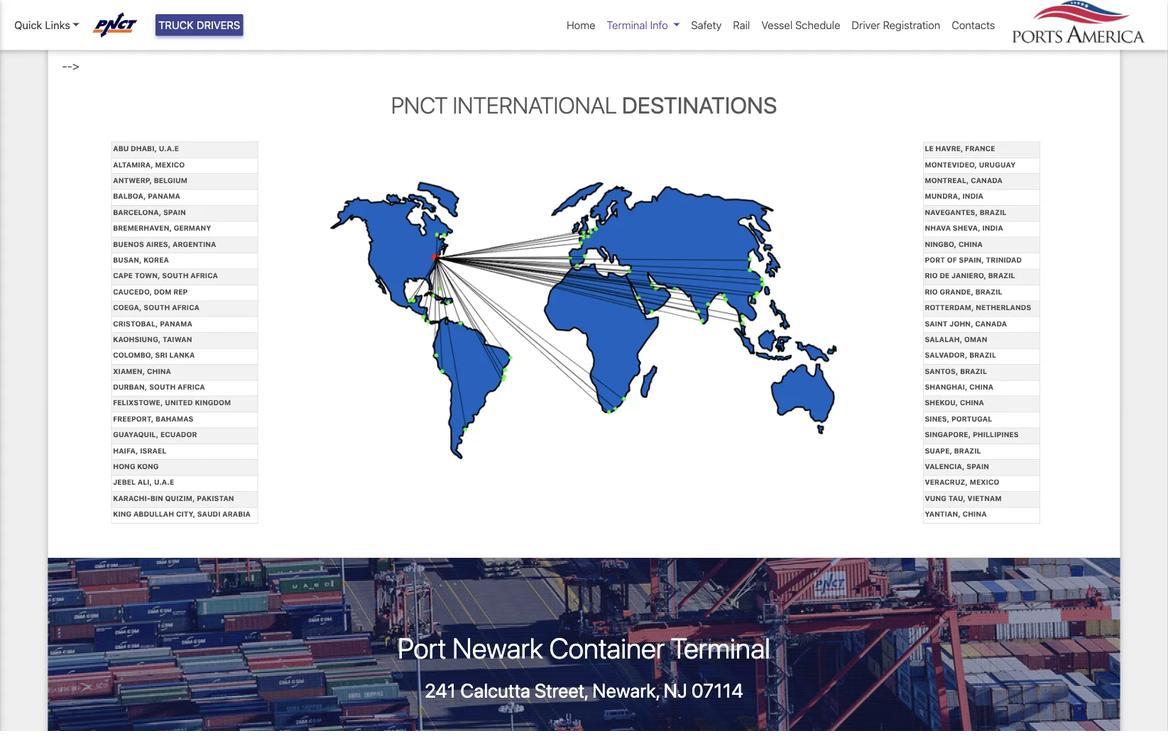 Task type: describe. For each thing, give the bounding box(es) containing it.
terminal info link
[[601, 11, 686, 39]]

add
[[306, 14, 326, 27]]

driver
[[852, 19, 880, 31]]

rio grande, brazil
[[925, 288, 1002, 296]]

hong kong
[[113, 463, 159, 471]]

kingdom
[[195, 399, 231, 407]]

1 vertical spatial million
[[346, 14, 379, 27]]

salvador,
[[925, 351, 968, 359]]

montevideo,
[[925, 160, 977, 169]]

barcelona, spain
[[113, 208, 186, 216]]

dhabi,
[[131, 145, 157, 153]]

salalah, oman
[[925, 335, 987, 344]]

united
[[165, 399, 193, 407]]

1 vertical spatial expansion
[[232, 14, 284, 27]]

cristobal, panama
[[113, 319, 192, 328]]

arabia
[[222, 510, 251, 518]]

city,
[[176, 510, 195, 518]]

john,
[[950, 319, 973, 328]]

coega, south africa
[[113, 304, 199, 312]]

montreal,
[[925, 176, 969, 184]]

jersey,
[[508, 0, 544, 10]]

new
[[482, 0, 505, 10]]

south for coega,
[[144, 304, 170, 312]]

registration
[[883, 19, 941, 31]]

china for ningbo, china
[[959, 240, 983, 248]]

durban,
[[113, 383, 147, 391]]

ningbo, china
[[925, 240, 983, 248]]

felixstowe, united kingdom
[[113, 399, 231, 407]]

port for port newark container terminal
[[398, 631, 446, 665]]

port for port of spain, trinidad
[[925, 256, 945, 264]]

montreal, canada
[[925, 176, 1003, 184]]

colombo, sri lanka
[[113, 351, 195, 359]]

kaohsiung,
[[113, 335, 161, 344]]

pnct international destinations
[[391, 92, 777, 119]]

veracruz, mexico
[[925, 478, 1000, 487]]

>
[[72, 59, 79, 73]]

vessel
[[762, 19, 793, 31]]

singapore,
[[925, 431, 971, 439]]

241
[[425, 679, 456, 702]]

mundra, india
[[925, 192, 984, 200]]

the up add
[[294, 0, 311, 10]]

africa for coega, south africa
[[172, 304, 199, 312]]

foot
[[422, 14, 443, 27]]

ecuador
[[160, 431, 197, 439]]

through
[[599, 14, 639, 27]]

invest
[[599, 0, 630, 10]]

freeport,
[[113, 415, 154, 423]]

grande,
[[940, 288, 974, 296]]

dom
[[154, 288, 171, 296]]

brazil up rotterdam, netherlands
[[976, 288, 1002, 296]]

1 horizontal spatial will
[[580, 0, 596, 10]]

2 - from the left
[[67, 59, 72, 73]]

haifa,
[[113, 447, 138, 455]]

phillipines
[[973, 431, 1019, 439]]

mexico for altamira, mexico
[[155, 160, 185, 169]]

241 calcutta street,                         newark, nj 07114
[[425, 679, 744, 702]]

u.a.e for jebel ali, u.a.e
[[154, 478, 174, 487]]

africa for durban, south africa
[[178, 383, 205, 391]]

pnct inside as one of the largest infrastructure projects in new jersey, pnct will invest $500 million into its expansion before the year 2030. the expansion will add 1.0 million twenty-foot equivalent containers moving through the terminal, creating significant economic growth for the northeast region.
[[547, 0, 577, 10]]

creating
[[710, 14, 752, 27]]

china for yantian, china
[[963, 510, 987, 518]]

1 vertical spatial of
[[947, 256, 957, 264]]

rio de janiero, brazil
[[925, 272, 1015, 280]]

the
[[906, 0, 926, 10]]

abdullah
[[133, 510, 174, 518]]

shekou, china
[[925, 399, 984, 407]]

containers
[[501, 14, 555, 27]]

sri
[[155, 351, 167, 359]]

portugal
[[952, 415, 992, 423]]

hong
[[113, 463, 135, 471]]

taiwan
[[163, 335, 192, 344]]

newark,
[[592, 679, 660, 702]]

spain for barcelona, spain
[[163, 208, 186, 216]]

1 vertical spatial canada
[[975, 319, 1007, 328]]

china for xiamen, china
[[147, 367, 171, 375]]

1 vertical spatial terminal
[[671, 631, 771, 665]]

mexico for veracruz, mexico
[[970, 478, 1000, 487]]

janiero,
[[952, 272, 987, 280]]

0 horizontal spatial will
[[287, 14, 303, 27]]

quick links link
[[14, 17, 79, 33]]

rail link
[[728, 11, 756, 39]]

xiamen, china
[[113, 367, 171, 375]]

balboa, panama
[[113, 192, 180, 200]]

largest
[[314, 0, 349, 10]]

brazil down trinidad
[[988, 272, 1015, 280]]

vessel schedule
[[762, 19, 841, 31]]

one
[[259, 0, 278, 10]]

abu
[[113, 145, 129, 153]]

container
[[549, 631, 665, 665]]

nj
[[664, 679, 687, 702]]

trinidad
[[986, 256, 1022, 264]]

salvador, brazil
[[925, 351, 996, 359]]

into
[[699, 0, 718, 10]]

le
[[925, 145, 934, 153]]

1 - from the left
[[62, 59, 67, 73]]

haifa, israel
[[113, 447, 166, 455]]

vung tau, vietnam
[[925, 494, 1002, 503]]

panama for cristobal, panama
[[160, 319, 192, 328]]

the right the for
[[920, 14, 936, 27]]

navegantes,
[[925, 208, 978, 216]]

bremerhaven, germany
[[113, 224, 211, 232]]

contacts
[[952, 19, 995, 31]]

drivers
[[197, 19, 240, 31]]

colombo,
[[113, 351, 153, 359]]

germany
[[174, 224, 211, 232]]



Task type: locate. For each thing, give the bounding box(es) containing it.
china for shanghai, china
[[970, 383, 994, 391]]

saint
[[925, 319, 948, 328]]

yantian,
[[925, 510, 961, 518]]

bin
[[150, 494, 163, 503]]

1 vertical spatial panama
[[160, 319, 192, 328]]

1 vertical spatial mexico
[[970, 478, 1000, 487]]

spain up veracruz, mexico
[[967, 463, 989, 471]]

south up rep
[[162, 272, 189, 280]]

1 vertical spatial africa
[[172, 304, 199, 312]]

0 vertical spatial india
[[963, 192, 984, 200]]

brazil down the 'singapore, phillipines'
[[954, 447, 981, 455]]

salalah,
[[925, 335, 963, 344]]

the down $500
[[642, 14, 659, 27]]

buenos aires, argentina
[[113, 240, 216, 248]]

africa down argentina
[[190, 272, 218, 280]]

brazil down oman
[[970, 351, 996, 359]]

truck drivers link
[[156, 14, 243, 36]]

guayaquil,
[[113, 431, 159, 439]]

0 vertical spatial million
[[663, 0, 696, 10]]

u.a.e for abu dhabi, u.a.e
[[159, 145, 179, 153]]

0 horizontal spatial port
[[398, 631, 446, 665]]

china down santos, brazil
[[970, 383, 994, 391]]

india up navegantes, brazil
[[963, 192, 984, 200]]

valencia, spain
[[925, 463, 989, 471]]

1 vertical spatial south
[[144, 304, 170, 312]]

santos, brazil
[[925, 367, 987, 375]]

india right sheva,
[[983, 224, 1003, 232]]

0 horizontal spatial spain
[[163, 208, 186, 216]]

1 horizontal spatial million
[[663, 0, 696, 10]]

infrastructure
[[352, 0, 422, 10]]

brazil up sheva,
[[980, 208, 1007, 216]]

sines,
[[925, 415, 950, 423]]

0 vertical spatial will
[[580, 0, 596, 10]]

caucedo, dom rep
[[113, 288, 188, 296]]

brazil
[[980, 208, 1007, 216], [988, 272, 1015, 280], [976, 288, 1002, 296], [970, 351, 996, 359], [960, 367, 987, 375], [954, 447, 981, 455]]

aires,
[[146, 240, 171, 248]]

abu dhabi, u.a.e
[[113, 145, 179, 153]]

0 horizontal spatial terminal
[[607, 19, 648, 31]]

0 vertical spatial expansion
[[737, 0, 789, 10]]

jebel ali, u.a.e
[[113, 478, 174, 487]]

expansion up significant
[[737, 0, 789, 10]]

1 vertical spatial will
[[287, 14, 303, 27]]

china up durban, south africa
[[147, 367, 171, 375]]

brazil for suape, brazil
[[954, 447, 981, 455]]

ningbo,
[[925, 240, 957, 248]]

panama down belgium
[[148, 192, 180, 200]]

0 vertical spatial panama
[[148, 192, 180, 200]]

china up spain,
[[959, 240, 983, 248]]

karachi-bin quizim, pakistan
[[113, 494, 234, 503]]

de
[[940, 272, 950, 280]]

of inside as one of the largest infrastructure projects in new jersey, pnct will invest $500 million into its expansion before the year 2030. the expansion will add 1.0 million twenty-foot equivalent containers moving through the terminal, creating significant economic growth for the northeast region.
[[281, 0, 291, 10]]

1 horizontal spatial port
[[925, 256, 945, 264]]

million
[[663, 0, 696, 10], [346, 14, 379, 27]]

1 rio from the top
[[925, 272, 938, 280]]

1 vertical spatial spain
[[967, 463, 989, 471]]

u.a.e
[[159, 145, 179, 153], [154, 478, 174, 487]]

suape, brazil
[[925, 447, 981, 455]]

will up moving
[[580, 0, 596, 10]]

china up portugal
[[960, 399, 984, 407]]

expansion down as
[[232, 14, 284, 27]]

port down ningbo,
[[925, 256, 945, 264]]

africa
[[190, 272, 218, 280], [172, 304, 199, 312], [178, 383, 205, 391]]

pakistan
[[197, 494, 234, 503]]

1 horizontal spatial of
[[947, 256, 957, 264]]

mexico up vietnam
[[970, 478, 1000, 487]]

1 horizontal spatial spain
[[967, 463, 989, 471]]

kong
[[137, 463, 159, 471]]

region.
[[593, 31, 629, 44]]

suape,
[[925, 447, 952, 455]]

havre,
[[936, 145, 963, 153]]

terminal up 07114
[[671, 631, 771, 665]]

rio up rotterdam,
[[925, 288, 938, 296]]

spain up bremerhaven, germany at the left top of page
[[163, 208, 186, 216]]

brazil for salvador, brazil
[[970, 351, 996, 359]]

nhava sheva, india
[[925, 224, 1003, 232]]

1 horizontal spatial terminal
[[671, 631, 771, 665]]

felixstowe,
[[113, 399, 163, 407]]

0 horizontal spatial million
[[346, 14, 379, 27]]

truck drivers
[[158, 19, 240, 31]]

1 vertical spatial india
[[983, 224, 1003, 232]]

0 horizontal spatial pnct
[[391, 92, 448, 119]]

its
[[721, 0, 734, 10]]

rio
[[925, 272, 938, 280], [925, 288, 938, 296]]

altamira, mexico
[[113, 160, 185, 169]]

2 vertical spatial south
[[149, 383, 176, 391]]

0 vertical spatial terminal
[[607, 19, 648, 31]]

2030.
[[873, 0, 903, 10]]

israel
[[140, 447, 166, 455]]

africa up united
[[178, 383, 205, 391]]

as one of the largest infrastructure projects in new jersey, pnct will invest $500 million into its expansion before the year 2030. the expansion will add 1.0 million twenty-foot equivalent containers moving through the terminal, creating significant economic growth for the northeast region.
[[232, 0, 936, 44]]

0 vertical spatial mexico
[[155, 160, 185, 169]]

newark
[[453, 631, 543, 665]]

rio left de
[[925, 272, 938, 280]]

mexico up belgium
[[155, 160, 185, 169]]

will
[[580, 0, 596, 10], [287, 14, 303, 27]]

rio for rio de janiero, brazil
[[925, 272, 938, 280]]

port up 241
[[398, 631, 446, 665]]

antwerp, belgium
[[113, 176, 187, 184]]

montevideo, uruguay
[[925, 160, 1016, 169]]

0 vertical spatial south
[[162, 272, 189, 280]]

0 vertical spatial rio
[[925, 272, 938, 280]]

panama for balboa, panama
[[148, 192, 180, 200]]

0 vertical spatial port
[[925, 256, 945, 264]]

brazil for navegantes, brazil
[[980, 208, 1007, 216]]

busan, korea
[[113, 256, 169, 264]]

rail image
[[328, 176, 840, 465]]

panama up taiwan
[[160, 319, 192, 328]]

home link
[[561, 11, 601, 39]]

destinations
[[622, 92, 777, 119]]

vessel schedule link
[[756, 11, 846, 39]]

million right 1.0
[[346, 14, 379, 27]]

- down links
[[67, 59, 72, 73]]

1 vertical spatial rio
[[925, 288, 938, 296]]

antwerp,
[[113, 176, 152, 184]]

u.a.e up bin
[[154, 478, 174, 487]]

2 vertical spatial africa
[[178, 383, 205, 391]]

canada down netherlands
[[975, 319, 1007, 328]]

korea
[[144, 256, 169, 264]]

mundra,
[[925, 192, 961, 200]]

yantian, china
[[925, 510, 987, 518]]

1.0
[[329, 14, 343, 27]]

expansion
[[737, 0, 789, 10], [232, 14, 284, 27]]

brazil for santos, brazil
[[960, 367, 987, 375]]

buenos
[[113, 240, 144, 248]]

the up economic
[[828, 0, 845, 10]]

valencia,
[[925, 463, 965, 471]]

before
[[792, 0, 825, 10]]

0 horizontal spatial expansion
[[232, 14, 284, 27]]

vietnam
[[968, 494, 1002, 503]]

u.a.e right "dhabi,"
[[159, 145, 179, 153]]

south up felixstowe, united kingdom
[[149, 383, 176, 391]]

driver registration link
[[846, 11, 946, 39]]

0 vertical spatial africa
[[190, 272, 218, 280]]

of down the ningbo, china
[[947, 256, 957, 264]]

brazil down salvador, brazil
[[960, 367, 987, 375]]

town,
[[135, 272, 160, 280]]

0 vertical spatial of
[[281, 0, 291, 10]]

netherlands
[[976, 304, 1031, 312]]

guayaquil, ecuador
[[113, 431, 197, 439]]

for
[[903, 14, 917, 27]]

1 horizontal spatial mexico
[[970, 478, 1000, 487]]

canada down uruguay
[[971, 176, 1003, 184]]

1 horizontal spatial pnct
[[547, 0, 577, 10]]

1 vertical spatial pnct
[[391, 92, 448, 119]]

lanka
[[169, 351, 195, 359]]

singapore, phillipines
[[925, 431, 1019, 439]]

contacts link
[[946, 11, 1001, 39]]

twenty-
[[382, 14, 422, 27]]

- left >
[[62, 59, 67, 73]]

south for durban,
[[149, 383, 176, 391]]

2 rio from the top
[[925, 288, 938, 296]]

china for shekou, china
[[960, 399, 984, 407]]

of right one
[[281, 0, 291, 10]]

0 vertical spatial spain
[[163, 208, 186, 216]]

1 vertical spatial u.a.e
[[154, 478, 174, 487]]

altamira,
[[113, 160, 153, 169]]

rio for rio grande, brazil
[[925, 288, 938, 296]]

million up terminal,
[[663, 0, 696, 10]]

sheva,
[[953, 224, 981, 232]]

0 vertical spatial u.a.e
[[159, 145, 179, 153]]

africa down rep
[[172, 304, 199, 312]]

bahamas
[[156, 415, 193, 423]]

year
[[848, 0, 870, 10]]

rotterdam,
[[925, 304, 974, 312]]

spain for valencia, spain
[[967, 463, 989, 471]]

balboa,
[[113, 192, 146, 200]]

shekou,
[[925, 399, 958, 407]]

0 vertical spatial canada
[[971, 176, 1003, 184]]

quizim,
[[165, 494, 195, 503]]

safety link
[[686, 11, 728, 39]]

0 vertical spatial pnct
[[547, 0, 577, 10]]

le havre, france
[[925, 145, 995, 153]]

0 horizontal spatial mexico
[[155, 160, 185, 169]]

mexico
[[155, 160, 185, 169], [970, 478, 1000, 487]]

info
[[650, 19, 668, 31]]

south up cristobal, panama
[[144, 304, 170, 312]]

1 horizontal spatial expansion
[[737, 0, 789, 10]]

will left add
[[287, 14, 303, 27]]

jebel
[[113, 478, 136, 487]]

1 vertical spatial port
[[398, 631, 446, 665]]

terminal info
[[607, 19, 668, 31]]

terminal down invest
[[607, 19, 648, 31]]

china down vietnam
[[963, 510, 987, 518]]

0 horizontal spatial of
[[281, 0, 291, 10]]



Task type: vqa. For each thing, say whether or not it's contained in the screenshot.
Departure
no



